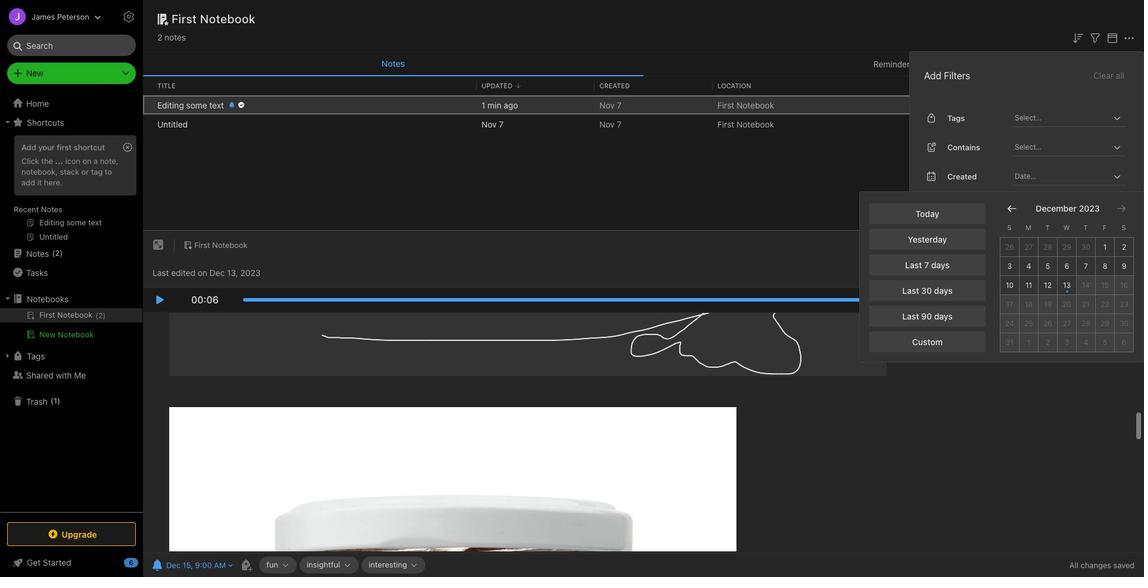 Task type: describe. For each thing, give the bounding box(es) containing it.
new for new notebook
[[39, 330, 56, 339]]

shared
[[26, 370, 53, 380]]

18 button
[[1020, 295, 1039, 314]]

17 button
[[1001, 295, 1020, 314]]

3 for the bottommost 3 button
[[1065, 338, 1070, 347]]

click
[[21, 156, 39, 166]]

19
[[1044, 300, 1052, 309]]

add filters image
[[1089, 31, 1103, 45]]

clear all
[[1094, 70, 1125, 80]]

Search text field
[[15, 35, 128, 56]]

insightful button
[[300, 557, 359, 573]]

upgrade button
[[7, 522, 136, 546]]

interesting Tag actions field
[[407, 561, 419, 569]]

 input text field
[[1014, 110, 1111, 126]]

custom
[[913, 337, 943, 347]]

w
[[1064, 223, 1070, 231]]

View options field
[[1103, 30, 1120, 45]]

0 vertical spatial 28 button
[[1039, 238, 1058, 257]]

peterson
[[57, 12, 89, 21]]

get started
[[27, 557, 71, 568]]

13,
[[227, 267, 238, 278]]

tag
[[91, 167, 103, 176]]

( 2 )
[[96, 311, 106, 320]]

all changes saved
[[1070, 560, 1135, 570]]

december 2023
[[1036, 203, 1100, 213]]

( for notes
[[52, 248, 55, 258]]

6 for the top 6 "button"
[[1065, 262, 1070, 271]]

tags button
[[0, 346, 142, 365]]

1 horizontal spatial 29 button
[[1096, 314, 1115, 333]]

2 up 9 in the right top of the page
[[1122, 242, 1127, 251]]

25 button
[[1020, 314, 1039, 333]]

notes ( 2 )
[[26, 248, 63, 258]]

25
[[1025, 319, 1034, 328]]

fun button
[[259, 557, 297, 573]]

dec 15, 9:00 am button
[[149, 557, 227, 573]]

28 for top 28 button
[[1044, 242, 1053, 251]]

row group containing editing some text
[[143, 95, 1145, 134]]

here.
[[44, 178, 62, 187]]

26 for the left 26 button
[[1006, 242, 1015, 251]]

fun Tag actions field
[[278, 561, 290, 569]]

trash ( 1 )
[[26, 396, 60, 406]]

4 for right "4" button
[[1084, 338, 1089, 347]]

note window element
[[143, 231, 1145, 577]]

10 button
[[1001, 276, 1020, 295]]

on inside note window element
[[198, 267, 207, 278]]

1 horizontal spatial 27 button
[[1058, 314, 1077, 333]]

1 vertical spatial 2 button
[[1039, 333, 1058, 352]]

14
[[1083, 281, 1090, 290]]

with
[[56, 370, 72, 380]]

1 horizontal spatial 28 button
[[1077, 314, 1096, 333]]

Tags field
[[1013, 110, 1126, 127]]

0 horizontal spatial 26 button
[[1001, 238, 1020, 257]]

4 for the topmost "4" button
[[1027, 262, 1032, 271]]

clear all button
[[1093, 68, 1126, 83]]

james
[[32, 12, 55, 21]]

add for add filters
[[925, 70, 942, 81]]

home
[[26, 98, 49, 108]]

0 vertical spatial 30 button
[[1077, 238, 1096, 257]]

share button
[[1072, 236, 1116, 255]]

last 30 days
[[903, 285, 953, 296]]

12
[[1044, 281, 1052, 290]]

note,
[[100, 156, 118, 166]]

all
[[1116, 70, 1125, 80]]

days for last 7 days
[[932, 260, 950, 270]]

0 vertical spatial 6 button
[[1058, 257, 1077, 276]]

on inside icon on a note, notebook, stack or tag to add it here.
[[83, 156, 92, 166]]

) inside 'new notebook' group
[[103, 311, 106, 320]]

expand notebooks image
[[3, 294, 13, 303]]

1 horizontal spatial 4 button
[[1077, 333, 1096, 352]]

22 button
[[1096, 295, 1115, 314]]

first notebook inside button
[[194, 240, 248, 250]]

notes button
[[143, 52, 644, 76]]

00:06
[[191, 295, 219, 305]]

filters
[[944, 70, 971, 81]]

2 inside notes ( 2 )
[[55, 248, 60, 258]]

2023 field
[[1077, 203, 1100, 213]]

1 min ago
[[482, 100, 518, 110]]

11
[[1026, 281, 1033, 290]]

shortcut
[[74, 142, 105, 152]]

1 vertical spatial 30 button
[[1115, 314, 1134, 333]]

click the ...
[[21, 156, 63, 166]]

icon on a note, notebook, stack or tag to add it here.
[[21, 156, 118, 187]]

or
[[81, 167, 89, 176]]

m
[[1026, 223, 1032, 231]]

your
[[38, 142, 55, 152]]

notebook inside first notebook button
[[212, 240, 248, 250]]

you
[[1050, 240, 1063, 249]]

9:00
[[195, 560, 212, 570]]

days for last 30 days
[[935, 285, 953, 296]]

more actions image
[[1123, 31, 1137, 45]]

1 vertical spatial created
[[948, 171, 977, 181]]

Account field
[[0, 5, 101, 29]]

16 button
[[1115, 276, 1134, 295]]

f
[[1103, 223, 1107, 231]]

0 vertical spatial 3 button
[[1001, 257, 1020, 276]]

22
[[1101, 300, 1110, 309]]

19 button
[[1039, 295, 1058, 314]]

1 horizontal spatial 27
[[1063, 319, 1072, 328]]

0 vertical spatial 5 button
[[1039, 257, 1058, 276]]

fun, insightful, interesting
[[934, 100, 1032, 110]]

1 for topmost "1" button
[[1104, 242, 1107, 251]]

10
[[1006, 281, 1014, 290]]

notebooks
[[27, 294, 69, 304]]

12 button
[[1039, 276, 1058, 295]]

14 button
[[1077, 276, 1096, 295]]

8 button
[[1096, 257, 1115, 276]]

0 horizontal spatial updated
[[482, 82, 513, 89]]

location
[[718, 82, 752, 89]]

today
[[916, 209, 940, 219]]

1 horizontal spatial 2023
[[1079, 203, 1100, 213]]

interesting button
[[362, 557, 426, 573]]

21
[[1083, 300, 1090, 309]]

18
[[1025, 300, 1033, 309]]

24
[[1006, 319, 1015, 328]]

1 vertical spatial 5 button
[[1096, 333, 1115, 352]]

1 vertical spatial notes
[[41, 204, 62, 214]]

0 vertical spatial 4 button
[[1020, 257, 1039, 276]]

new button
[[7, 63, 136, 84]]

upgrade
[[62, 529, 97, 539]]

notebooks link
[[0, 289, 142, 308]]

last 90 days
[[903, 311, 953, 321]]

to
[[105, 167, 112, 176]]

1 vertical spatial 1 button
[[1020, 333, 1039, 352]]

Help and Learning task checklist field
[[0, 553, 143, 572]]

edited
[[171, 267, 196, 278]]

9
[[1122, 262, 1127, 271]]

cell inside tree
[[0, 308, 142, 323]]

editing
[[157, 100, 184, 110]]

24 button
[[1001, 314, 1020, 333]]

0 vertical spatial 29
[[1063, 242, 1072, 251]]

1 horizontal spatial dec
[[210, 267, 225, 278]]

2 inside 'new notebook' group
[[98, 311, 103, 320]]

0 horizontal spatial 30
[[922, 285, 932, 296]]

1 horizontal spatial tags
[[948, 113, 965, 123]]

Sort options field
[[1071, 30, 1086, 45]]

8
[[1103, 262, 1108, 271]]

icon
[[65, 156, 80, 166]]



Task type: locate. For each thing, give the bounding box(es) containing it.
6 inside help and learning task checklist field
[[129, 559, 133, 566]]

16
[[1121, 281, 1129, 290]]

group containing add your first shortcut
[[0, 132, 142, 249]]

reminders
[[874, 59, 915, 69]]

2 vertical spatial notes
[[26, 248, 49, 258]]

1 horizontal spatial updated
[[948, 201, 980, 210]]

last up last 30 days
[[906, 260, 922, 270]]

1 inside row group
[[482, 100, 485, 110]]

1 vertical spatial cell
[[0, 308, 142, 323]]

1 horizontal spatial 3 button
[[1058, 333, 1077, 352]]

0 horizontal spatial tags
[[27, 351, 45, 361]]

3 button up the 10
[[1001, 257, 1020, 276]]

5 up 12
[[1046, 262, 1051, 271]]

last down last 7 days
[[903, 285, 920, 296]]

26 left "only"
[[1006, 242, 1015, 251]]

0 vertical spatial notes
[[382, 58, 405, 69]]

settings image
[[122, 10, 136, 24]]

7 inside button
[[1084, 262, 1089, 271]]

15 button
[[1096, 276, 1115, 295]]

1 vertical spatial 4
[[1084, 338, 1089, 347]]

2 vertical spatial 30
[[1120, 319, 1129, 328]]

december
[[1036, 203, 1077, 213]]

1 vertical spatial 3 button
[[1058, 333, 1077, 352]]

0 horizontal spatial on
[[83, 156, 92, 166]]

1 horizontal spatial 5
[[1103, 338, 1108, 347]]

) inside trash ( 1 )
[[57, 396, 60, 406]]

2 button down 19 button
[[1039, 333, 1058, 352]]

26 button left "only"
[[1001, 238, 1020, 257]]

1 vertical spatial 28
[[1082, 319, 1091, 328]]

26 for bottom 26 button
[[1044, 319, 1053, 328]]

james peterson
[[32, 12, 89, 21]]

on left a at the left of the page
[[83, 156, 92, 166]]

0 horizontal spatial s
[[1008, 223, 1012, 231]]

1 right the trash at bottom left
[[54, 396, 57, 406]]

0 vertical spatial updated
[[482, 82, 513, 89]]

2 s from the left
[[1122, 223, 1126, 231]]

add tag image
[[239, 558, 253, 572]]

dec inside popup button
[[166, 560, 181, 570]]

0 horizontal spatial cell
[[0, 308, 142, 323]]

Add filters field
[[1089, 30, 1103, 45]]

cell up new notebook button
[[0, 308, 142, 323]]

last left 90
[[903, 311, 920, 321]]

0 vertical spatial 26
[[1006, 242, 1015, 251]]

) up tasks 'button'
[[60, 248, 63, 258]]

0 horizontal spatial add
[[21, 142, 36, 152]]

4 up the 11
[[1027, 262, 1032, 271]]

30 for the bottom 30 button
[[1120, 319, 1129, 328]]

0 horizontal spatial 27
[[1025, 242, 1033, 251]]

1 vertical spatial 29
[[1101, 319, 1110, 328]]

notes for notes
[[382, 58, 405, 69]]

last inside note window element
[[153, 267, 169, 278]]

29 button down the "w"
[[1058, 238, 1077, 257]]

0 vertical spatial )
[[60, 248, 63, 258]]

interesting right insightful,
[[991, 100, 1032, 110]]

) inside notes ( 2 )
[[60, 248, 63, 258]]

2 notes
[[157, 32, 186, 42]]

fun,
[[934, 100, 949, 110]]

first notebook
[[172, 12, 256, 26], [718, 100, 775, 110], [718, 119, 775, 129], [194, 240, 248, 250]]

27 down 20 button
[[1063, 319, 1072, 328]]

insightful Tag actions field
[[340, 561, 352, 569]]

add
[[925, 70, 942, 81], [21, 142, 36, 152]]

) for notes
[[60, 248, 63, 258]]

0 vertical spatial 5
[[1046, 262, 1051, 271]]

tags inside button
[[27, 351, 45, 361]]

5 button down 22 button
[[1096, 333, 1115, 352]]

expand note image
[[151, 238, 166, 252]]

1 s from the left
[[1008, 223, 1012, 231]]

2 vertical spatial 6
[[129, 559, 133, 566]]

1
[[482, 100, 485, 110], [1104, 242, 1107, 251], [1028, 338, 1031, 347], [54, 396, 57, 406]]

0 horizontal spatial t
[[1046, 223, 1050, 231]]

all
[[1070, 560, 1079, 570]]

0 vertical spatial 26 button
[[1001, 238, 1020, 257]]

shortcuts
[[27, 117, 64, 127]]

last 7 days
[[906, 260, 950, 270]]

0 horizontal spatial created
[[600, 82, 630, 89]]

5 button
[[1039, 257, 1058, 276], [1096, 333, 1115, 352]]

0 horizontal spatial 2 button
[[1039, 333, 1058, 352]]

tasks
[[26, 267, 48, 278]]

notes inside notes ( 2 )
[[26, 248, 49, 258]]

None search field
[[15, 35, 128, 56]]

26 right 25 button
[[1044, 319, 1053, 328]]

3 for topmost 3 button
[[1008, 262, 1012, 271]]

1 vertical spatial 26
[[1044, 319, 1053, 328]]

27 down the m
[[1025, 242, 1033, 251]]

0 vertical spatial 29 button
[[1058, 238, 1077, 257]]

tab list containing notes
[[143, 52, 1145, 76]]

t up the "only you"
[[1046, 223, 1050, 231]]

6
[[1065, 262, 1070, 271], [1122, 338, 1127, 347], [129, 559, 133, 566]]

dec left 15,
[[166, 560, 181, 570]]

tree containing home
[[0, 94, 143, 511]]

1 vertical spatial 26 button
[[1039, 314, 1058, 333]]

0 horizontal spatial 4
[[1027, 262, 1032, 271]]

1 vertical spatial 27 button
[[1058, 314, 1077, 333]]

text
[[209, 100, 224, 110]]

0 vertical spatial 27 button
[[1020, 238, 1039, 257]]

interesting inside button
[[369, 560, 407, 569]]

days right 90
[[935, 311, 953, 321]]

2 vertical spatial (
[[51, 396, 54, 406]]

5 down 22 button
[[1103, 338, 1108, 347]]

30 for top 30 button
[[1082, 242, 1091, 251]]

0 horizontal spatial 29 button
[[1058, 238, 1077, 257]]

recent
[[14, 204, 39, 214]]

tab list
[[143, 52, 1145, 76]]

new up the tags button
[[39, 330, 56, 339]]

0 vertical spatial 2 button
[[1115, 238, 1134, 257]]

0 vertical spatial 30
[[1082, 242, 1091, 251]]

3 button
[[1001, 257, 1020, 276], [1058, 333, 1077, 352]]

5 for top 5 button
[[1046, 262, 1051, 271]]

2023 right the 13,
[[240, 267, 261, 278]]

updated up min
[[482, 82, 513, 89]]

0 vertical spatial 4
[[1027, 262, 1032, 271]]

last left edited
[[153, 267, 169, 278]]

2 button up 9 in the right top of the page
[[1115, 238, 1134, 257]]

1 horizontal spatial 5 button
[[1096, 333, 1115, 352]]

new inside new 'popup button'
[[26, 68, 43, 78]]

23 button
[[1115, 295, 1134, 314]]

t right the "w"
[[1084, 223, 1088, 231]]

( inside notes ( 2 )
[[52, 248, 55, 258]]

) down 'notebooks' link
[[103, 311, 106, 320]]

add left 'filters'
[[925, 70, 942, 81]]

6 left click to collapse "image"
[[129, 559, 133, 566]]

on right edited
[[198, 267, 207, 278]]

1 vertical spatial 29 button
[[1096, 314, 1115, 333]]

changes
[[1081, 560, 1112, 570]]

( inside trash ( 1 )
[[51, 396, 54, 406]]

am
[[214, 560, 226, 570]]

s right f
[[1122, 223, 1126, 231]]

1 vertical spatial new
[[39, 330, 56, 339]]

row group
[[143, 95, 1145, 134]]

3
[[1008, 262, 1012, 271], [1065, 338, 1070, 347]]

notes
[[382, 58, 405, 69], [41, 204, 62, 214], [26, 248, 49, 258]]

stack
[[60, 167, 79, 176]]

6 button down 23 button
[[1115, 333, 1134, 352]]

( right the trash at bottom left
[[51, 396, 54, 406]]

1 inside trash ( 1 )
[[54, 396, 57, 406]]

0 vertical spatial new
[[26, 68, 43, 78]]

shared with me
[[26, 370, 86, 380]]

last for last edited on dec 13, 2023
[[153, 267, 169, 278]]

31
[[1006, 338, 1014, 347]]

notebook inside new notebook button
[[58, 330, 94, 339]]

untitled
[[157, 119, 188, 129]]

Note Editor text field
[[143, 312, 1145, 553]]

30 up 90
[[922, 285, 932, 296]]

reminders button
[[644, 52, 1145, 76]]

cell inside row group
[[143, 95, 153, 114]]

5
[[1046, 262, 1051, 271], [1103, 338, 1108, 347]]

tags down insightful,
[[948, 113, 965, 123]]

first inside button
[[194, 240, 210, 250]]

) right the trash at bottom left
[[57, 396, 60, 406]]

1 vertical spatial days
[[935, 285, 953, 296]]

1 vertical spatial updated
[[948, 201, 980, 210]]

0 vertical spatial created
[[600, 82, 630, 89]]

6 button up 13
[[1058, 257, 1077, 276]]

21 button
[[1077, 295, 1096, 314]]

29 right you
[[1063, 242, 1072, 251]]

More actions field
[[1123, 30, 1137, 45]]

 Date picker field
[[1013, 168, 1137, 185]]

3 down 20 button
[[1065, 338, 1070, 347]]

4 down 21 button
[[1084, 338, 1089, 347]]

0 vertical spatial add
[[925, 70, 942, 81]]

new
[[26, 68, 43, 78], [39, 330, 56, 339]]

days up last 90 days
[[935, 285, 953, 296]]

1 up 8
[[1104, 242, 1107, 251]]

tree
[[0, 94, 143, 511]]

0 horizontal spatial 5 button
[[1039, 257, 1058, 276]]

a
[[94, 156, 98, 166]]

last for last 30 days
[[903, 285, 920, 296]]

min
[[488, 100, 502, 110]]

4 button up the 11
[[1020, 257, 1039, 276]]

0 horizontal spatial 5
[[1046, 262, 1051, 271]]

1 for the bottom "1" button
[[1028, 338, 1031, 347]]

1 horizontal spatial t
[[1084, 223, 1088, 231]]

0 horizontal spatial 30 button
[[1077, 238, 1096, 257]]

Edit reminder field
[[149, 557, 234, 573]]

9 button
[[1115, 257, 1134, 276]]

2 down 'notebooks' link
[[98, 311, 103, 320]]

0 vertical spatial (
[[52, 248, 55, 258]]

last for last 7 days
[[906, 260, 922, 270]]

add filters
[[925, 70, 971, 81]]

1 horizontal spatial 29
[[1101, 319, 1110, 328]]

0 vertical spatial on
[[83, 156, 92, 166]]

4 button down 21 button
[[1077, 333, 1096, 352]]

2 up tasks 'button'
[[55, 248, 60, 258]]

15
[[1102, 281, 1109, 290]]

notes
[[165, 32, 186, 42]]

( up tasks 'button'
[[52, 248, 55, 258]]

started
[[43, 557, 71, 568]]

27 button down the m
[[1020, 238, 1039, 257]]

2
[[157, 32, 162, 42], [1122, 242, 1127, 251], [55, 248, 60, 258], [98, 311, 103, 320], [1046, 338, 1050, 347]]

December field
[[1034, 203, 1077, 213]]

1 horizontal spatial 1 button
[[1096, 238, 1115, 257]]

11 button
[[1020, 276, 1039, 295]]

it
[[37, 178, 42, 187]]

29 button down 22
[[1096, 314, 1115, 333]]

1 vertical spatial 28 button
[[1077, 314, 1096, 333]]

0 vertical spatial 27
[[1025, 242, 1033, 251]]

27 button down 20
[[1058, 314, 1077, 333]]

1 horizontal spatial on
[[198, 267, 207, 278]]

20
[[1063, 300, 1072, 309]]

1 t from the left
[[1046, 223, 1050, 231]]

1 left min
[[482, 100, 485, 110]]

5 for bottommost 5 button
[[1103, 338, 1108, 347]]

1 vertical spatial tags
[[27, 351, 45, 361]]

6 up 13
[[1065, 262, 1070, 271]]

cell
[[143, 95, 153, 114], [0, 308, 142, 323]]

26 button down 19
[[1039, 314, 1058, 333]]

some
[[186, 100, 207, 110]]

notes for notes ( 2 )
[[26, 248, 49, 258]]

1 vertical spatial 5
[[1103, 338, 1108, 347]]

yesterday
[[908, 234, 947, 244]]

group inside tree
[[0, 132, 142, 249]]

notes inside button
[[382, 58, 405, 69]]

2 button
[[1115, 238, 1134, 257], [1039, 333, 1058, 352]]

15,
[[183, 560, 193, 570]]

)
[[60, 248, 63, 258], [103, 311, 106, 320], [57, 396, 60, 406]]

( down 'notebooks' link
[[96, 311, 98, 320]]

6 for the bottommost 6 "button"
[[1122, 338, 1127, 347]]

1 button up 8
[[1096, 238, 1115, 257]]

0 horizontal spatial 28
[[1044, 242, 1053, 251]]

1 right "31" 'button'
[[1028, 338, 1031, 347]]

) for trash
[[57, 396, 60, 406]]

0 vertical spatial 3
[[1008, 262, 1012, 271]]

2023 inside note window element
[[240, 267, 261, 278]]

get
[[27, 557, 41, 568]]

2023 right december
[[1079, 203, 1100, 213]]

fun, insightful, interesting cell
[[929, 95, 1145, 114]]

29 down 22 button
[[1101, 319, 1110, 328]]

2 horizontal spatial 6
[[1122, 338, 1127, 347]]

30 down 23 button
[[1120, 319, 1129, 328]]

new notebook group
[[0, 308, 142, 346]]

add up 'click'
[[21, 142, 36, 152]]

contains
[[948, 142, 981, 152]]

2 left notes
[[157, 32, 162, 42]]

0 vertical spatial tags
[[948, 113, 965, 123]]

1 horizontal spatial 3
[[1065, 338, 1070, 347]]

1 horizontal spatial interesting
[[991, 100, 1032, 110]]

dec
[[210, 267, 225, 278], [166, 560, 181, 570]]

first notebook button
[[179, 237, 252, 253]]

0 horizontal spatial 6 button
[[1058, 257, 1077, 276]]

1 button right 31
[[1020, 333, 1039, 352]]

( inside 'new notebook' group
[[96, 311, 98, 320]]

0 vertical spatial 6
[[1065, 262, 1070, 271]]

group
[[0, 132, 142, 249]]

new for new
[[26, 68, 43, 78]]

1 for 1 min ago
[[482, 100, 485, 110]]

new inside new notebook button
[[39, 330, 56, 339]]

1 horizontal spatial 30
[[1082, 242, 1091, 251]]

updated right today on the right top
[[948, 201, 980, 210]]

tags
[[948, 113, 965, 123], [27, 351, 45, 361]]

1 horizontal spatial 6
[[1065, 262, 1070, 271]]

0 vertical spatial 2023
[[1079, 203, 1100, 213]]

me
[[74, 370, 86, 380]]

s left the m
[[1008, 223, 1012, 231]]

home link
[[0, 94, 143, 113]]

click to collapse image
[[139, 555, 148, 569]]

0 horizontal spatial 28 button
[[1039, 238, 1058, 257]]

add for add your first shortcut
[[21, 142, 36, 152]]

fun
[[267, 560, 278, 569]]

days down yesterday
[[932, 260, 950, 270]]

1 vertical spatial on
[[198, 267, 207, 278]]

1 vertical spatial add
[[21, 142, 36, 152]]

( for trash
[[51, 396, 54, 406]]

last for last 90 days
[[903, 311, 920, 321]]

recent notes
[[14, 204, 62, 214]]

insightful,
[[951, 100, 989, 110]]

1 horizontal spatial 26
[[1044, 319, 1053, 328]]

the
[[41, 156, 53, 166]]

0 vertical spatial dec
[[210, 267, 225, 278]]

title
[[157, 82, 176, 89]]

2023
[[1079, 203, 1100, 213], [240, 267, 261, 278]]

0 horizontal spatial 27 button
[[1020, 238, 1039, 257]]

3 button down 20 button
[[1058, 333, 1077, 352]]

cell left editing
[[143, 95, 153, 114]]

dec left the 13,
[[210, 267, 225, 278]]

1 horizontal spatial add
[[925, 70, 942, 81]]

1 vertical spatial 30
[[922, 285, 932, 296]]

2 vertical spatial days
[[935, 311, 953, 321]]

1 vertical spatial 6 button
[[1115, 333, 1134, 352]]

cell containing (
[[0, 308, 142, 323]]

6 down 23 button
[[1122, 338, 1127, 347]]

1 vertical spatial interesting
[[369, 560, 407, 569]]

0 vertical spatial interesting
[[991, 100, 1032, 110]]

23
[[1120, 300, 1129, 309]]

2 t from the left
[[1084, 223, 1088, 231]]

28 for rightmost 28 button
[[1082, 319, 1091, 328]]

expand tags image
[[3, 351, 13, 361]]

tags up shared
[[27, 351, 45, 361]]

30 up 7 button
[[1082, 242, 1091, 251]]

insightful
[[307, 560, 340, 569]]

0 horizontal spatial 26
[[1006, 242, 1015, 251]]

0 vertical spatial 1 button
[[1096, 238, 1115, 257]]

20 button
[[1058, 295, 1077, 314]]

Contains field
[[1013, 139, 1126, 156]]

0 horizontal spatial interesting
[[369, 560, 407, 569]]

1 vertical spatial )
[[103, 311, 106, 320]]

6 button
[[1058, 257, 1077, 276], [1115, 333, 1134, 352]]

1 vertical spatial 2023
[[240, 267, 261, 278]]

interesting inside cell
[[991, 100, 1032, 110]]

13
[[1063, 281, 1071, 290]]

add
[[21, 178, 35, 187]]

2 down 19 button
[[1046, 338, 1050, 347]]

new notebook button
[[0, 327, 142, 342]]

 input text field
[[1014, 139, 1111, 155]]

on
[[83, 156, 92, 166], [198, 267, 207, 278]]

5 button up 12
[[1039, 257, 1058, 276]]

1 vertical spatial 3
[[1065, 338, 1070, 347]]

1 vertical spatial (
[[96, 311, 98, 320]]

tasks button
[[0, 263, 142, 282]]

new up home
[[26, 68, 43, 78]]

days for last 90 days
[[935, 311, 953, 321]]

interesting right the insightful tag actions field
[[369, 560, 407, 569]]

trash
[[26, 396, 48, 406]]

3 up the 10
[[1008, 262, 1012, 271]]



Task type: vqa. For each thing, say whether or not it's contained in the screenshot.
sixth "cell"
no



